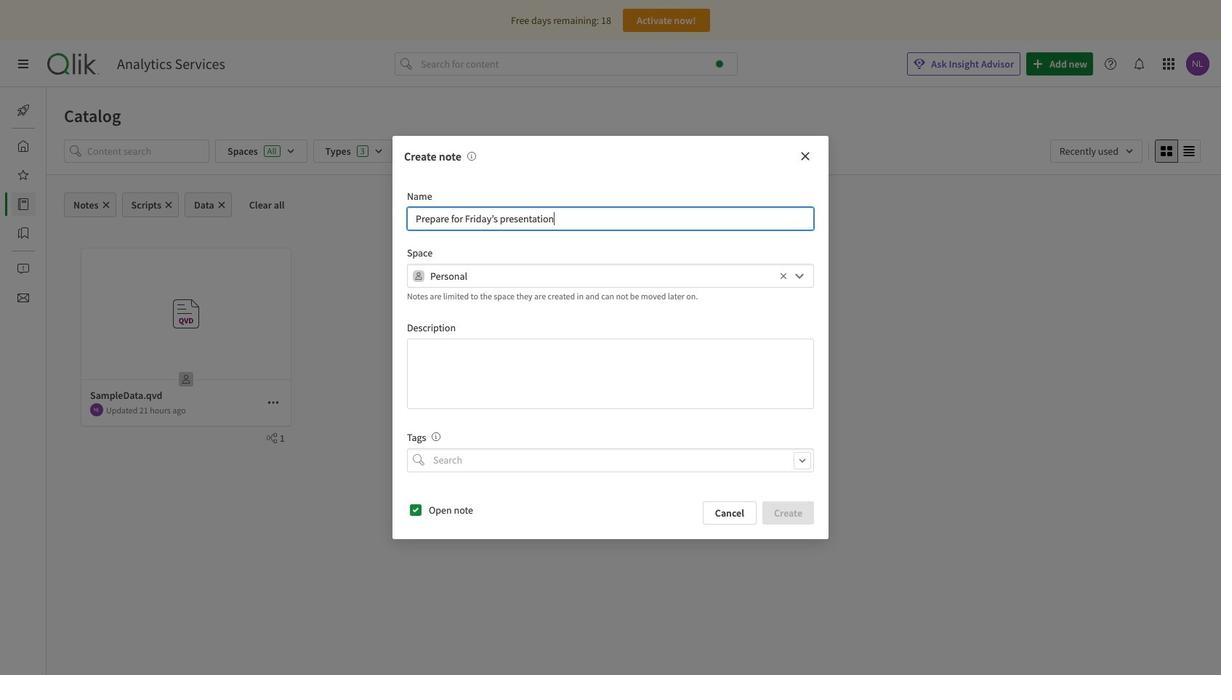 Task type: vqa. For each thing, say whether or not it's contained in the screenshot.
text field
yes



Task type: describe. For each thing, give the bounding box(es) containing it.
noah lott element
[[90, 404, 103, 417]]

analytics services element
[[117, 55, 225, 73]]

search image
[[413, 455, 425, 466]]

Search text field
[[431, 449, 814, 472]]

switch view group
[[1156, 140, 1201, 163]]

favorites image
[[17, 169, 29, 181]]

start typing a tag name. select an existing tag or create a new tag by pressing enter or comma. press backspace to remove a tag. tooltip
[[426, 431, 441, 444]]



Task type: locate. For each thing, give the bounding box(es) containing it.
list view image
[[1184, 145, 1196, 157]]

record and discuss insights with others using notes tooltip
[[462, 149, 476, 164]]

home image
[[17, 140, 29, 152]]

record and discuss insights with others using notes image
[[467, 152, 476, 161]]

filters region
[[47, 137, 1222, 175]]

Content search text field
[[87, 140, 209, 163]]

getting started image
[[17, 105, 29, 116]]

dialog
[[393, 136, 829, 539]]

alerts image
[[17, 263, 29, 275]]

start typing a tag name. select an existing tag or create a new tag by pressing enter or comma. press backspace to remove a tag. image
[[432, 433, 441, 441]]

navigation pane element
[[0, 93, 47, 316]]

recently used image
[[1051, 140, 1143, 163]]

open sidebar menu image
[[17, 58, 29, 70]]

catalog image
[[17, 199, 29, 210]]

home badge image
[[716, 60, 724, 68]]

None text field
[[431, 264, 777, 288], [407, 339, 814, 409], [431, 264, 777, 288], [407, 339, 814, 409]]

None text field
[[407, 208, 814, 231]]

collections image
[[17, 228, 29, 239]]

None field
[[407, 449, 814, 472]]

noah lott image
[[90, 404, 103, 417]]

subscriptions image
[[17, 292, 29, 304]]

tile view image
[[1161, 145, 1173, 157]]



